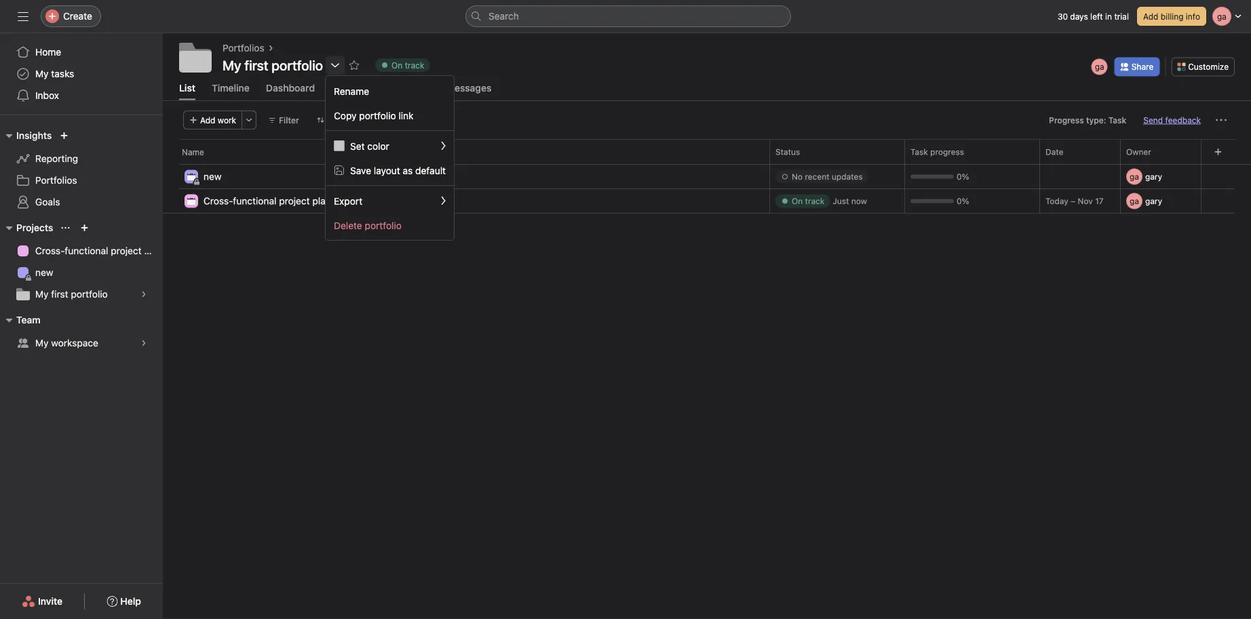 Task type: locate. For each thing, give the bounding box(es) containing it.
1 vertical spatial functional
[[65, 245, 108, 257]]

track inside popup button
[[405, 60, 424, 70]]

1 vertical spatial ga
[[1130, 172, 1139, 181]]

no recent updates cell
[[770, 164, 905, 189]]

cross-functional project plan link inside cross-functional project plan "cell"
[[204, 194, 331, 209]]

plan up the see details, my first portfolio image
[[144, 245, 163, 257]]

show options, current sort, top image
[[61, 224, 69, 232]]

on up rename link
[[392, 60, 403, 70]]

1 horizontal spatial new
[[204, 171, 222, 182]]

cross-functional project plan link inside projects element
[[8, 240, 163, 262]]

more actions image right work at the top left
[[245, 116, 253, 124]]

1 horizontal spatial functional
[[233, 195, 277, 206]]

1 horizontal spatial cross-functional project plan link
[[204, 194, 331, 209]]

0 vertical spatial new link
[[204, 169, 222, 184]]

no
[[792, 172, 803, 181]]

0 vertical spatial functional
[[233, 195, 277, 206]]

just
[[833, 196, 849, 206]]

add field image
[[1214, 148, 1222, 156]]

set color
[[350, 140, 389, 151]]

portfolios link
[[223, 41, 264, 56], [8, 170, 155, 191]]

calendar image inside the new cell
[[187, 173, 195, 181]]

customize button
[[1171, 57, 1235, 76]]

rename link
[[326, 79, 454, 103]]

more actions image up add field image
[[1216, 115, 1227, 125]]

cross-functional project plan link
[[204, 194, 331, 209], [8, 240, 163, 262]]

row
[[163, 139, 1251, 164], [163, 163, 1251, 165]]

0 horizontal spatial task
[[911, 147, 928, 157]]

my inside projects element
[[35, 289, 49, 300]]

workspace
[[51, 338, 98, 349]]

progress inside dropdown button
[[1049, 115, 1084, 125]]

progress type: task button
[[1043, 110, 1133, 129]]

help button
[[98, 590, 150, 614]]

add inside button
[[200, 115, 215, 125]]

1 vertical spatial portfolios link
[[8, 170, 155, 191]]

my for my first portfolio
[[223, 57, 241, 73]]

help
[[120, 596, 141, 607]]

on
[[392, 60, 403, 70], [792, 196, 803, 206]]

progress for progress type: task
[[1049, 115, 1084, 125]]

1 horizontal spatial portfolios link
[[223, 41, 264, 56]]

30
[[1058, 12, 1068, 21]]

my up timeline
[[223, 57, 241, 73]]

send feedback link
[[1144, 114, 1201, 126]]

on track up rename link
[[392, 60, 424, 70]]

gary for new
[[1145, 172, 1162, 181]]

gary inside new row
[[1145, 172, 1162, 181]]

task progress
[[911, 147, 964, 157]]

2 gary from the top
[[1145, 196, 1162, 206]]

1 calendar image from the top
[[187, 173, 195, 181]]

0 vertical spatial plan
[[312, 195, 331, 206]]

0 vertical spatial project
[[279, 195, 310, 206]]

add work
[[200, 115, 236, 125]]

on track down "recent"
[[792, 196, 825, 206]]

my left the first
[[35, 289, 49, 300]]

0% inside cross-functional project plan row
[[957, 196, 969, 206]]

0 vertical spatial on
[[392, 60, 403, 70]]

0 horizontal spatial progress
[[331, 82, 371, 93]]

0 horizontal spatial add
[[200, 115, 215, 125]]

1 vertical spatial new link
[[8, 262, 155, 284]]

dashboard link
[[266, 82, 315, 100]]

0 horizontal spatial on track
[[392, 60, 424, 70]]

calendar image for cross-functional project plan
[[187, 197, 195, 205]]

calendar image
[[187, 173, 195, 181], [187, 197, 195, 205]]

calendar image inside cross-functional project plan "cell"
[[187, 197, 195, 205]]

0 vertical spatial gary
[[1145, 172, 1162, 181]]

0 vertical spatial calendar image
[[187, 173, 195, 181]]

gary inside cross-functional project plan row
[[1145, 196, 1162, 206]]

my
[[223, 57, 241, 73], [35, 68, 49, 79], [35, 289, 49, 300], [35, 338, 49, 349]]

portfolio right the first
[[71, 289, 108, 300]]

functional
[[233, 195, 277, 206], [65, 245, 108, 257]]

0 vertical spatial new
[[204, 171, 222, 182]]

0 horizontal spatial plan
[[144, 245, 163, 257]]

0 horizontal spatial new
[[35, 267, 53, 278]]

add inside 'button'
[[1143, 12, 1159, 21]]

gary down owner
[[1145, 172, 1162, 181]]

1 horizontal spatial on
[[792, 196, 803, 206]]

on track inside cross-functional project plan row
[[792, 196, 825, 206]]

new
[[204, 171, 222, 182], [35, 267, 53, 278]]

portfolios down reporting
[[35, 175, 77, 186]]

0 horizontal spatial portfolios
[[35, 175, 77, 186]]

cell
[[1120, 164, 1209, 189], [770, 189, 905, 214], [1120, 189, 1209, 214]]

progress link
[[331, 82, 371, 100]]

1 vertical spatial portfolios
[[35, 175, 77, 186]]

1 vertical spatial cross-
[[35, 245, 65, 257]]

project inside "cell"
[[279, 195, 310, 206]]

cross-functional project plan inside projects element
[[35, 245, 163, 257]]

new cell
[[163, 164, 770, 191]]

nov
[[1078, 196, 1093, 206]]

cross- down name at the left of the page
[[204, 195, 233, 206]]

0 horizontal spatial project
[[111, 245, 142, 257]]

ga down owner
[[1130, 172, 1139, 181]]

0 horizontal spatial new link
[[8, 262, 155, 284]]

track inside cell
[[805, 196, 825, 206]]

1 vertical spatial progress
[[1049, 115, 1084, 125]]

new up the first
[[35, 267, 53, 278]]

1 vertical spatial 0%
[[957, 196, 969, 206]]

ga right 17
[[1130, 196, 1139, 206]]

0 horizontal spatial more actions image
[[245, 116, 253, 124]]

0 vertical spatial track
[[405, 60, 424, 70]]

name
[[182, 147, 204, 157]]

new project or portfolio image
[[80, 224, 88, 232]]

updates
[[832, 172, 863, 181]]

insights
[[16, 130, 52, 141]]

inbox
[[35, 90, 59, 101]]

my inside 'global' element
[[35, 68, 49, 79]]

gary left remove image
[[1145, 196, 1162, 206]]

export
[[334, 195, 362, 206]]

timeline link
[[212, 82, 250, 100]]

portfolios up my first portfolio
[[223, 42, 264, 54]]

my first portfolio
[[223, 57, 323, 73]]

cross-functional project plan row
[[163, 189, 1251, 215]]

see details, my workspace image
[[140, 339, 148, 347]]

2 vertical spatial portfolio
[[71, 289, 108, 300]]

portfolios link up my first portfolio
[[223, 41, 264, 56]]

cross- inside projects element
[[35, 245, 65, 257]]

now
[[852, 196, 867, 206]]

1 horizontal spatial add
[[1143, 12, 1159, 21]]

new link down name at the left of the page
[[204, 169, 222, 184]]

2 calendar image from the top
[[187, 197, 195, 205]]

filter
[[279, 115, 299, 125]]

0 horizontal spatial cross-functional project plan
[[35, 245, 163, 257]]

color
[[367, 140, 389, 151]]

1 vertical spatial task
[[911, 147, 928, 157]]

1 gary from the top
[[1145, 172, 1162, 181]]

gary
[[1145, 172, 1162, 181], [1145, 196, 1162, 206]]

0 vertical spatial cross-functional project plan link
[[204, 194, 331, 209]]

no recent updates
[[792, 172, 863, 181]]

0 vertical spatial add
[[1143, 12, 1159, 21]]

add billing info button
[[1137, 7, 1207, 26]]

project
[[279, 195, 310, 206], [111, 245, 142, 257]]

2 0% from the top
[[957, 196, 969, 206]]

cell down owner
[[1120, 164, 1209, 189]]

0% inside new row
[[957, 172, 969, 181]]

1 horizontal spatial on track
[[792, 196, 825, 206]]

portfolio down export link at the left of page
[[365, 220, 402, 231]]

first
[[51, 289, 68, 300]]

send
[[1144, 115, 1163, 125]]

my inside teams element
[[35, 338, 49, 349]]

new link up my first portfolio
[[8, 262, 155, 284]]

layout
[[374, 165, 400, 176]]

1 vertical spatial new
[[35, 267, 53, 278]]

ga inside new row
[[1130, 172, 1139, 181]]

my first portfolio link
[[8, 284, 155, 305]]

portfolio down rename link
[[359, 110, 396, 121]]

cross-
[[204, 195, 233, 206], [35, 245, 65, 257]]

on track button
[[369, 56, 436, 75]]

my left the "tasks"
[[35, 68, 49, 79]]

billing
[[1161, 12, 1184, 21]]

my down team
[[35, 338, 49, 349]]

1 horizontal spatial cross-functional project plan
[[204, 195, 331, 206]]

add left billing
[[1143, 12, 1159, 21]]

plan inside projects element
[[144, 245, 163, 257]]

my for my tasks
[[35, 68, 49, 79]]

plan inside "cell"
[[312, 195, 331, 206]]

new inside cell
[[204, 171, 222, 182]]

track down "recent"
[[805, 196, 825, 206]]

0 vertical spatial on track
[[392, 60, 424, 70]]

today – nov 17
[[1046, 196, 1104, 206]]

add
[[1143, 12, 1159, 21], [200, 115, 215, 125]]

1 horizontal spatial cross-
[[204, 195, 233, 206]]

add for add billing info
[[1143, 12, 1159, 21]]

0 vertical spatial progress
[[331, 82, 371, 93]]

1 vertical spatial on track
[[792, 196, 825, 206]]

track for cell containing on track
[[805, 196, 825, 206]]

task left progress
[[911, 147, 928, 157]]

plan left export on the left of page
[[312, 195, 331, 206]]

0 vertical spatial cross-functional project plan
[[204, 195, 331, 206]]

projects button
[[0, 220, 53, 236]]

progress left type:
[[1049, 115, 1084, 125]]

0 vertical spatial portfolios link
[[223, 41, 264, 56]]

track up rename link
[[405, 60, 424, 70]]

portfolios
[[223, 42, 264, 54], [35, 175, 77, 186]]

1 vertical spatial add
[[200, 115, 215, 125]]

save layout as default link
[[326, 158, 454, 183]]

cell down no recent updates on the top of page
[[770, 189, 905, 214]]

2 vertical spatial ga
[[1130, 196, 1139, 206]]

0% for new
[[957, 172, 969, 181]]

0 vertical spatial cross-
[[204, 195, 233, 206]]

on down no
[[792, 196, 803, 206]]

cell down remove icon on the top right of page
[[1120, 189, 1209, 214]]

0 vertical spatial 0%
[[957, 172, 969, 181]]

share
[[1132, 62, 1154, 72]]

on track
[[392, 60, 424, 70], [792, 196, 825, 206]]

0 vertical spatial portfolio
[[359, 110, 396, 121]]

task right type:
[[1109, 115, 1127, 125]]

1 vertical spatial plan
[[144, 245, 163, 257]]

progress down add to starred 'image'
[[331, 82, 371, 93]]

1 vertical spatial track
[[805, 196, 825, 206]]

remove image
[[1198, 197, 1207, 205]]

1 horizontal spatial project
[[279, 195, 310, 206]]

0 horizontal spatial portfolios link
[[8, 170, 155, 191]]

project up the see details, my first portfolio image
[[111, 245, 142, 257]]

1 vertical spatial on
[[792, 196, 803, 206]]

list link
[[179, 82, 195, 100]]

ga for cross-functional project plan
[[1130, 196, 1139, 206]]

1 vertical spatial cross-functional project plan
[[35, 245, 163, 257]]

0 horizontal spatial functional
[[65, 245, 108, 257]]

0 horizontal spatial cross-
[[35, 245, 65, 257]]

project left export on the left of page
[[279, 195, 310, 206]]

remove image
[[1198, 173, 1207, 181]]

1 vertical spatial project
[[111, 245, 142, 257]]

1 horizontal spatial track
[[805, 196, 825, 206]]

on track inside "on track" popup button
[[392, 60, 424, 70]]

task inside dropdown button
[[1109, 115, 1127, 125]]

add left work at the top left
[[200, 115, 215, 125]]

inbox link
[[8, 85, 155, 107]]

recent
[[805, 172, 830, 181]]

portfolios link down reporting
[[8, 170, 155, 191]]

ga inside cross-functional project plan row
[[1130, 196, 1139, 206]]

1 row from the top
[[163, 139, 1251, 164]]

delete
[[334, 220, 362, 231]]

progress type: task
[[1049, 115, 1127, 125]]

ga left share button
[[1095, 62, 1104, 72]]

0 vertical spatial task
[[1109, 115, 1127, 125]]

1 vertical spatial portfolio
[[365, 220, 402, 231]]

cross-functional project plan
[[204, 195, 331, 206], [35, 245, 163, 257]]

my tasks
[[35, 68, 74, 79]]

new down name at the left of the page
[[204, 171, 222, 182]]

1 horizontal spatial progress
[[1049, 115, 1084, 125]]

0 vertical spatial ga
[[1095, 62, 1104, 72]]

progress for progress
[[331, 82, 371, 93]]

progress
[[331, 82, 371, 93], [1049, 115, 1084, 125]]

0 horizontal spatial on
[[392, 60, 403, 70]]

1 horizontal spatial new link
[[204, 169, 222, 184]]

0 horizontal spatial cross-functional project plan link
[[8, 240, 163, 262]]

left
[[1091, 12, 1103, 21]]

1 horizontal spatial more actions image
[[1216, 115, 1227, 125]]

1 horizontal spatial plan
[[312, 195, 331, 206]]

1 vertical spatial gary
[[1145, 196, 1162, 206]]

type:
[[1086, 115, 1106, 125]]

more actions image
[[1216, 115, 1227, 125], [245, 116, 253, 124]]

1 vertical spatial cross-functional project plan link
[[8, 240, 163, 262]]

1 0% from the top
[[957, 172, 969, 181]]

cross- down show options, current sort, top image
[[35, 245, 65, 257]]

1 vertical spatial calendar image
[[187, 197, 195, 205]]

0 vertical spatial portfolios
[[223, 42, 264, 54]]

1 horizontal spatial task
[[1109, 115, 1127, 125]]

0 horizontal spatial track
[[405, 60, 424, 70]]

track
[[405, 60, 424, 70], [805, 196, 825, 206]]

my first portfolio
[[35, 289, 108, 300]]



Task type: describe. For each thing, give the bounding box(es) containing it.
ga for new
[[1130, 172, 1139, 181]]

info
[[1186, 12, 1200, 21]]

team
[[16, 315, 40, 326]]

portfolios inside insights element
[[35, 175, 77, 186]]

tasks
[[51, 68, 74, 79]]

link
[[399, 110, 414, 121]]

owner
[[1126, 147, 1152, 157]]

1 horizontal spatial portfolios
[[223, 42, 264, 54]]

30 days left in trial
[[1058, 12, 1129, 21]]

create
[[63, 11, 92, 22]]

save
[[350, 165, 371, 176]]

first portfolio
[[244, 57, 323, 73]]

cell for new
[[1120, 164, 1209, 189]]

functional inside "cell"
[[233, 195, 277, 206]]

goals
[[35, 196, 60, 208]]

projects
[[16, 222, 53, 233]]

copy portfolio link link
[[326, 103, 454, 128]]

functional inside projects element
[[65, 245, 108, 257]]

home link
[[8, 41, 155, 63]]

cell containing on track
[[770, 189, 905, 214]]

add to starred image
[[349, 60, 360, 71]]

2 row from the top
[[163, 163, 1251, 165]]

dashboard
[[266, 82, 315, 93]]

messages
[[446, 82, 492, 93]]

add for add work
[[200, 115, 215, 125]]

search button
[[466, 5, 791, 27]]

insights element
[[0, 124, 163, 216]]

portfolio for delete
[[365, 220, 402, 231]]

projects element
[[0, 216, 163, 308]]

delete portfolio link
[[326, 213, 454, 238]]

messages link
[[446, 82, 492, 100]]

today
[[1046, 196, 1069, 206]]

on inside popup button
[[392, 60, 403, 70]]

invite
[[38, 596, 63, 607]]

on inside row
[[792, 196, 803, 206]]

goals link
[[8, 191, 155, 213]]

invite button
[[13, 590, 71, 614]]

timeline
[[212, 82, 250, 93]]

teams element
[[0, 308, 163, 357]]

global element
[[0, 33, 163, 115]]

row containing name
[[163, 139, 1251, 164]]

portfolio for copy
[[359, 110, 396, 121]]

export link
[[326, 189, 454, 213]]

days
[[1070, 12, 1088, 21]]

17
[[1095, 196, 1104, 206]]

add work button
[[183, 110, 242, 129]]

set color link
[[326, 134, 454, 158]]

trial
[[1114, 12, 1129, 21]]

share button
[[1115, 57, 1160, 76]]

cross-functional project plan inside "cell"
[[204, 195, 331, 206]]

new image
[[60, 132, 68, 140]]

work
[[218, 115, 236, 125]]

create button
[[41, 5, 101, 27]]

new row
[[163, 164, 1251, 191]]

progress
[[930, 147, 964, 157]]

reporting
[[35, 153, 78, 164]]

–
[[1071, 196, 1076, 206]]

portfolio inside projects element
[[71, 289, 108, 300]]

team button
[[0, 312, 40, 328]]

new link inside cell
[[204, 169, 222, 184]]

my for my workspace
[[35, 338, 49, 349]]

reporting link
[[8, 148, 155, 170]]

calendar image for new
[[187, 173, 195, 181]]

my workspace link
[[8, 333, 155, 354]]

gary for cross-functional project plan
[[1145, 196, 1162, 206]]

copy
[[334, 110, 357, 121]]

delete portfolio
[[334, 220, 402, 231]]

feedback
[[1166, 115, 1201, 125]]

home
[[35, 46, 61, 58]]

list
[[179, 82, 195, 93]]

set
[[350, 140, 365, 151]]

default
[[415, 165, 446, 176]]

filter button
[[262, 110, 305, 129]]

in
[[1105, 12, 1112, 21]]

cross- inside "cell"
[[204, 195, 233, 206]]

0% for cross-functional project plan
[[957, 196, 969, 206]]

hide sidebar image
[[18, 11, 29, 22]]

new inside projects element
[[35, 267, 53, 278]]

copy portfolio link
[[334, 110, 414, 121]]

insights button
[[0, 128, 52, 144]]

show options image
[[330, 60, 341, 71]]

my for my first portfolio
[[35, 289, 49, 300]]

date
[[1046, 147, 1064, 157]]

rename
[[334, 85, 369, 97]]

status
[[776, 147, 800, 157]]

track for "on track" popup button
[[405, 60, 424, 70]]

search list box
[[466, 5, 791, 27]]

my workspace
[[35, 338, 98, 349]]

cross-functional project plan cell
[[163, 189, 770, 215]]

see details, my first portfolio image
[[140, 290, 148, 299]]

just now
[[833, 196, 867, 206]]

my tasks link
[[8, 63, 155, 85]]

cell for cross-functional project plan
[[1120, 189, 1209, 214]]

save layout as default
[[350, 165, 446, 176]]

search
[[489, 11, 519, 22]]

customize
[[1188, 62, 1229, 72]]

send feedback
[[1144, 115, 1201, 125]]



Task type: vqa. For each thing, say whether or not it's contained in the screenshot.
Template I LINK at the left top
no



